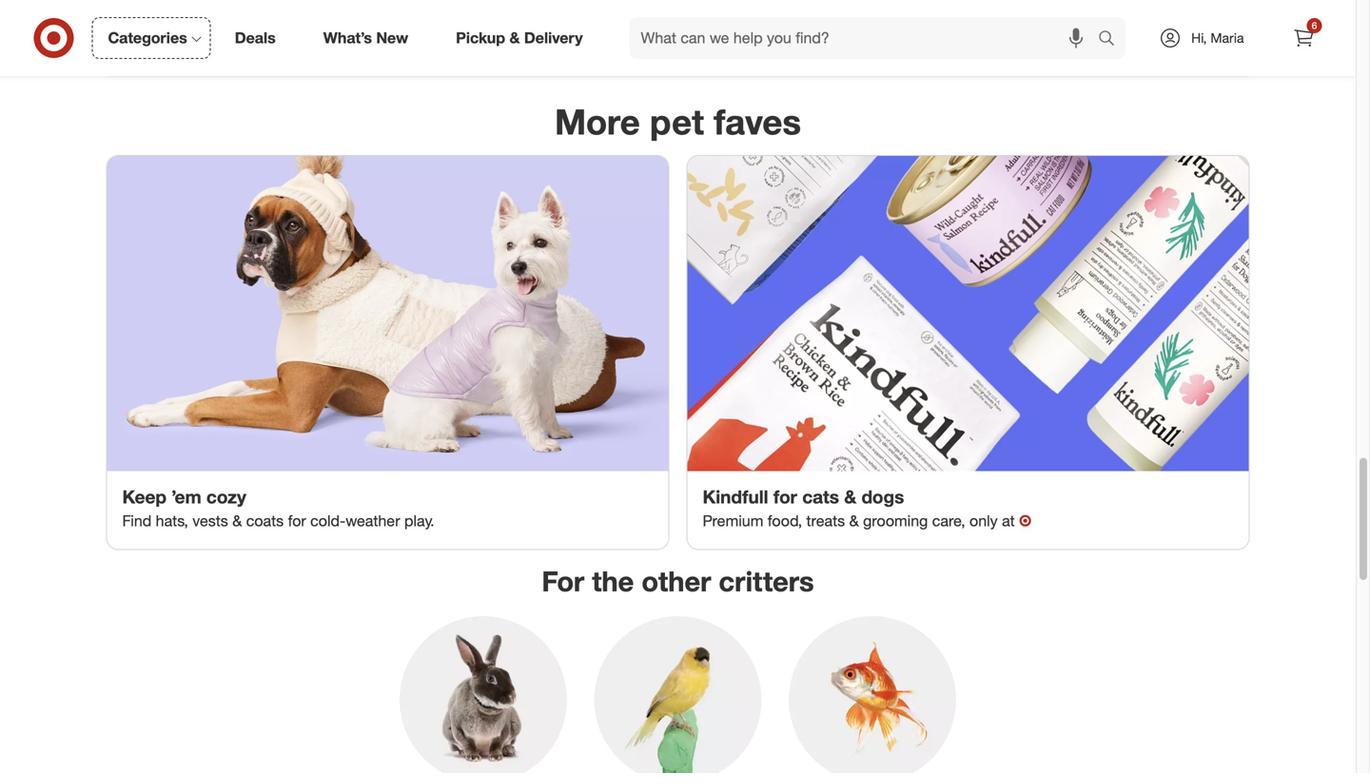 Task type: locate. For each thing, give the bounding box(es) containing it.
to
[[490, 36, 501, 51], [677, 36, 688, 51], [1052, 36, 1063, 51], [1240, 36, 1251, 51]]

keep
[[122, 486, 167, 508]]

delivery
[[524, 29, 583, 47]]

pickup
[[456, 29, 505, 47]]

for the other critters
[[542, 565, 814, 599]]

cats
[[802, 486, 839, 508]]

2 to from the left
[[677, 36, 688, 51]]

search
[[1090, 31, 1135, 49]]

kindfull for cats & dogs premium food, treats & grooming care, only at ¬
[[703, 486, 1032, 530]]

cold-
[[310, 512, 346, 530]]

add to cart
[[465, 36, 526, 51], [653, 36, 714, 51], [1027, 36, 1089, 51], [1215, 36, 1276, 51]]

add up pet
[[653, 36, 674, 51]]

hi,
[[1191, 29, 1207, 46]]

1 add to cart from the left
[[465, 36, 526, 51]]

3 to from the left
[[1052, 36, 1063, 51]]

0 vertical spatial for
[[773, 486, 797, 508]]

& down cozy
[[232, 512, 242, 530]]

coats
[[246, 512, 284, 530]]

for
[[773, 486, 797, 508], [288, 512, 306, 530]]

add
[[465, 36, 487, 51], [653, 36, 674, 51], [1027, 36, 1049, 51], [1215, 36, 1237, 51]]

pickup & delivery
[[456, 29, 583, 47]]

deals
[[235, 29, 276, 47]]

for up food,
[[773, 486, 797, 508]]

2 add to cart from the left
[[653, 36, 714, 51]]

what's
[[323, 29, 372, 47]]

only
[[970, 512, 998, 530]]

cart
[[504, 36, 526, 51], [692, 36, 714, 51], [1066, 36, 1089, 51], [1254, 36, 1276, 51]]

carousel region
[[107, 0, 1334, 93]]

at
[[1002, 512, 1015, 530]]

1 vertical spatial for
[[288, 512, 306, 530]]

& inside "pickup & delivery" link
[[510, 29, 520, 47]]

'em
[[172, 486, 201, 508]]

3 cart from the left
[[1066, 36, 1089, 51]]

0 horizontal spatial for
[[288, 512, 306, 530]]

2 add from the left
[[653, 36, 674, 51]]

& right pickup
[[510, 29, 520, 47]]

4 to from the left
[[1240, 36, 1251, 51]]

2 add to cart button from the left
[[607, 28, 760, 59]]

to right hi, at the right of the page
[[1240, 36, 1251, 51]]

¬
[[1019, 512, 1032, 530]]

to up more pet faves
[[677, 36, 688, 51]]

& right 'treats'
[[849, 512, 859, 530]]

what's new
[[323, 29, 408, 47]]

1 horizontal spatial for
[[773, 486, 797, 508]]

add to cart button
[[419, 28, 572, 59], [607, 28, 760, 59], [981, 28, 1135, 59], [1169, 28, 1322, 59]]

add right hi, at the right of the page
[[1215, 36, 1237, 51]]

categories link
[[92, 17, 211, 59]]

new
[[376, 29, 408, 47]]

4 cart from the left
[[1254, 36, 1276, 51]]

1 cart from the left
[[504, 36, 526, 51]]

to left "search" button
[[1052, 36, 1063, 51]]

vests
[[192, 512, 228, 530]]

what's new link
[[307, 17, 432, 59]]

cart for fourth add to cart button from the left
[[1254, 36, 1276, 51]]

2 cart from the left
[[692, 36, 714, 51]]

add left delivery
[[465, 36, 487, 51]]

to left delivery
[[490, 36, 501, 51]]

cart for second add to cart button from the right
[[1066, 36, 1089, 51]]

search button
[[1090, 17, 1135, 63]]

&
[[510, 29, 520, 47], [844, 486, 857, 508], [232, 512, 242, 530], [849, 512, 859, 530]]

critters
[[719, 565, 814, 599]]

premium
[[703, 512, 763, 530]]

other
[[642, 565, 711, 599]]

add left "search" button
[[1027, 36, 1049, 51]]

maria
[[1211, 29, 1244, 46]]

play.
[[404, 512, 434, 530]]

for left cold-
[[288, 512, 306, 530]]



Task type: describe. For each thing, give the bounding box(es) containing it.
hi, maria
[[1191, 29, 1244, 46]]

& right cats
[[844, 486, 857, 508]]

4 add from the left
[[1215, 36, 1237, 51]]

3 add from the left
[[1027, 36, 1049, 51]]

6 link
[[1283, 17, 1325, 59]]

more
[[555, 101, 640, 143]]

3 add to cart from the left
[[1027, 36, 1089, 51]]

cart for second add to cart button from left
[[692, 36, 714, 51]]

food,
[[768, 512, 802, 530]]

categories
[[108, 29, 187, 47]]

care,
[[932, 512, 965, 530]]

for inside "keep 'em cozy find hats, vests & coats for cold-weather play."
[[288, 512, 306, 530]]

deals link
[[219, 17, 299, 59]]

What can we help you find? suggestions appear below search field
[[629, 17, 1103, 59]]

treats
[[806, 512, 845, 530]]

pickup & delivery link
[[440, 17, 607, 59]]

keep 'em cozy find hats, vests & coats for cold-weather play.
[[122, 486, 434, 530]]

faves
[[714, 101, 801, 143]]

weather
[[346, 512, 400, 530]]

find
[[122, 512, 152, 530]]

kindfull
[[703, 486, 768, 508]]

1 add to cart button from the left
[[419, 28, 572, 59]]

cozy
[[206, 486, 246, 508]]

the
[[592, 565, 634, 599]]

1 to from the left
[[490, 36, 501, 51]]

& inside "keep 'em cozy find hats, vests & coats for cold-weather play."
[[232, 512, 242, 530]]

grooming
[[863, 512, 928, 530]]

for inside kindfull for cats & dogs premium food, treats & grooming care, only at ¬
[[773, 486, 797, 508]]

hats,
[[156, 512, 188, 530]]

1 add from the left
[[465, 36, 487, 51]]

4 add to cart button from the left
[[1169, 28, 1322, 59]]

3 add to cart button from the left
[[981, 28, 1135, 59]]

4 add to cart from the left
[[1215, 36, 1276, 51]]

more pet faves
[[555, 101, 801, 143]]

pet
[[650, 101, 704, 143]]

6
[[1312, 20, 1317, 31]]

dogs
[[862, 486, 904, 508]]

cart for 1st add to cart button
[[504, 36, 526, 51]]

for
[[542, 565, 584, 599]]



Task type: vqa. For each thing, say whether or not it's contained in the screenshot.
'men's clearance'
no



